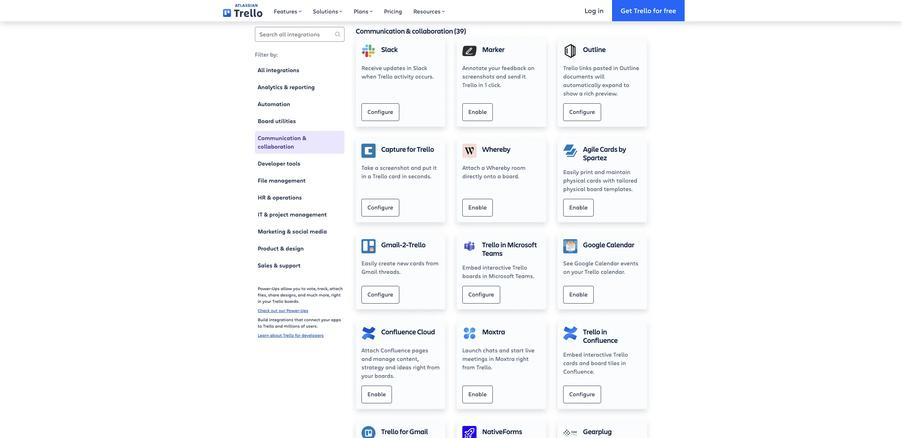 Task type: vqa. For each thing, say whether or not it's contained in the screenshot.
Take
yes



Task type: locate. For each thing, give the bounding box(es) containing it.
in right pasted
[[614, 64, 619, 72]]

interactive
[[483, 264, 511, 271], [584, 351, 612, 358]]

it inside the annotate your feedback on screenshots and send it trello in 1 click.
[[522, 73, 526, 80]]

management up "social"
[[290, 211, 327, 219]]

0 vertical spatial whereby
[[482, 145, 511, 154]]

cards
[[587, 177, 602, 184], [410, 260, 425, 267], [564, 360, 578, 367]]

from down meetings
[[463, 364, 475, 371]]

1 horizontal spatial communication
[[356, 26, 405, 36]]

enable link for google calendar
[[564, 286, 594, 304]]

tailored
[[617, 177, 638, 184]]

0 vertical spatial slack
[[382, 45, 398, 54]]

cards inside easily create new cards from gmail threads.
[[410, 260, 425, 267]]

attach inside "attach a whereby room directly onto a board."
[[463, 164, 480, 171]]

0 vertical spatial integrations
[[266, 66, 300, 74]]

0 vertical spatial outline
[[583, 45, 606, 54]]

1 vertical spatial it
[[433, 164, 437, 171]]

0 horizontal spatial it
[[433, 164, 437, 171]]

& for product & design
[[280, 245, 284, 253]]

1 horizontal spatial it
[[522, 73, 526, 80]]

board inside easily print and maintain physical cards with tailored physical board templates.
[[587, 185, 603, 193]]

0 horizontal spatial outline
[[583, 45, 606, 54]]

connect
[[304, 317, 320, 323]]

file
[[258, 177, 268, 185]]

directly
[[463, 173, 483, 180]]

trello inside see google calendar events on your trello calendar.
[[585, 268, 600, 276]]

enable link down 1
[[463, 103, 493, 121]]

board
[[258, 117, 274, 125]]

& for hr & operations
[[267, 194, 271, 202]]

show
[[564, 90, 578, 97]]

trello inside trello links pasted in outline documents will automatically expand to show a rich preview.
[[564, 64, 578, 72]]

1 horizontal spatial on
[[564, 268, 570, 276]]

to right the you
[[302, 286, 306, 292]]

board down 'print'
[[587, 185, 603, 193]]

& right sales
[[274, 262, 278, 270]]

and up click.
[[496, 73, 507, 80]]

project
[[270, 211, 289, 219]]

1 vertical spatial easily
[[362, 260, 377, 267]]

and up confluence.
[[580, 360, 590, 367]]

1 vertical spatial board
[[591, 360, 607, 367]]

0 horizontal spatial communication
[[258, 134, 301, 142]]

get
[[621, 6, 633, 15]]

it right the put
[[433, 164, 437, 171]]

reporting
[[290, 83, 315, 91]]

and up seconds. at the top
[[411, 164, 421, 171]]

board inside embed interactive trello cards and board tiles in confluence.
[[591, 360, 607, 367]]

in inside the power-ups allow you to vote, track, attach files, share designs, and much more, right in your trello boards. check out our power-ups build integrations that connect your apps to trello and millions of users. learn about trello for developers
[[258, 299, 262, 304]]

automation link
[[255, 97, 345, 111]]

& right analytics
[[284, 83, 288, 91]]

capture for trello
[[382, 145, 434, 154]]

power- up "files,"
[[258, 286, 272, 292]]

in left 1
[[479, 81, 484, 89]]

1 vertical spatial outline
[[620, 64, 640, 72]]

1 vertical spatial on
[[564, 268, 570, 276]]

collaboration for communication & collaboration
[[258, 143, 294, 151]]

gmail inside easily create new cards from gmail threads.
[[362, 268, 378, 276]]

from right new
[[426, 260, 439, 267]]

cards inside embed interactive trello cards and board tiles in confluence.
[[564, 360, 578, 367]]

outline up pasted
[[583, 45, 606, 54]]

seconds.
[[408, 173, 432, 180]]

& inside it & project management link
[[264, 211, 268, 219]]

1 vertical spatial calendar
[[595, 260, 619, 267]]

1 vertical spatial google
[[575, 260, 594, 267]]

communication
[[356, 26, 405, 36], [258, 134, 301, 142]]

1 horizontal spatial easily
[[564, 168, 579, 176]]

a left the "rich"
[[580, 90, 583, 97]]

enable link down easily print and maintain physical cards with tailored physical board templates.
[[564, 199, 594, 217]]

& inside product & design link
[[280, 245, 284, 253]]

embed inside embed interactive trello boards in microsoft teams.
[[463, 264, 481, 271]]

0 horizontal spatial easily
[[362, 260, 377, 267]]

your inside see google calendar events on your trello calendar.
[[572, 268, 584, 276]]

your down see
[[572, 268, 584, 276]]

right inside the launch chats and start live meetings in moxtra right from trello.
[[516, 355, 529, 363]]

& down board utilities link
[[302, 134, 307, 142]]

right down attach at the left of the page
[[331, 292, 341, 298]]

0 vertical spatial management
[[269, 177, 306, 185]]

communication inside communication & collaboration
[[258, 134, 301, 142]]

and up "with"
[[595, 168, 605, 176]]

enable down trello. at the right
[[469, 391, 487, 398]]

calendar
[[607, 240, 635, 250], [595, 260, 619, 267]]

embed interactive trello boards in microsoft teams.
[[463, 264, 534, 280]]

cards up confluence.
[[564, 360, 578, 367]]

cards right new
[[410, 260, 425, 267]]

easily left 'print'
[[564, 168, 579, 176]]

in up embed interactive trello cards and board tiles in confluence.
[[602, 327, 607, 337]]

enable link down trello. at the right
[[463, 386, 493, 404]]

moxtra down start
[[496, 355, 515, 363]]

in right boards
[[483, 272, 488, 280]]

expand
[[603, 81, 623, 89]]

1 vertical spatial slack
[[413, 64, 427, 72]]

1 horizontal spatial slack
[[413, 64, 427, 72]]

0 horizontal spatial attach
[[362, 347, 379, 354]]

1 horizontal spatial embed
[[564, 351, 582, 358]]

0 vertical spatial it
[[522, 73, 526, 80]]

learn
[[258, 333, 269, 338]]

enable down strategy
[[368, 391, 386, 398]]

get trello for free
[[621, 6, 677, 15]]

enable down easily print and maintain physical cards with tailored physical board templates.
[[570, 204, 588, 211]]

0 vertical spatial attach
[[463, 164, 480, 171]]

it right the send
[[522, 73, 526, 80]]

attach for whereby
[[463, 164, 480, 171]]

board left tiles
[[591, 360, 607, 367]]

tiles
[[608, 360, 620, 367]]

2 vertical spatial cards
[[564, 360, 578, 367]]

1 vertical spatial right
[[516, 355, 529, 363]]

your up click.
[[489, 64, 501, 72]]

enable link down the directly
[[463, 199, 493, 217]]

embed inside embed interactive trello cards and board tiles in confluence.
[[564, 351, 582, 358]]

in right tiles
[[621, 360, 626, 367]]

enable link
[[463, 103, 493, 121], [463, 199, 493, 217], [564, 199, 594, 217], [564, 286, 594, 304], [362, 386, 392, 404], [463, 386, 493, 404]]

right inside the power-ups allow you to vote, track, attach files, share designs, and much more, right in your trello boards. check out our power-ups build integrations that connect your apps to trello and millions of users. learn about trello for developers
[[331, 292, 341, 298]]

0 vertical spatial right
[[331, 292, 341, 298]]

&
[[406, 26, 411, 36], [284, 83, 288, 91], [302, 134, 307, 142], [267, 194, 271, 202], [264, 211, 268, 219], [287, 228, 291, 236], [280, 245, 284, 253], [274, 262, 278, 270]]

plans button
[[348, 0, 379, 21]]

configure
[[368, 108, 393, 116], [570, 108, 595, 116], [368, 204, 393, 211], [368, 291, 393, 298], [469, 291, 494, 298], [570, 391, 595, 398]]

& left "social"
[[287, 228, 291, 236]]

0 horizontal spatial power-
[[258, 286, 272, 292]]

agile
[[583, 145, 599, 154]]

outline up expand
[[620, 64, 640, 72]]

right down content,
[[413, 364, 426, 371]]

allow
[[281, 286, 292, 292]]

interactive for trello in confluence
[[584, 351, 612, 358]]

on inside see google calendar events on your trello calendar.
[[564, 268, 570, 276]]

1 vertical spatial collaboration
[[258, 143, 294, 151]]

and
[[496, 73, 507, 80], [411, 164, 421, 171], [595, 168, 605, 176], [298, 292, 306, 298], [275, 323, 283, 329], [499, 347, 510, 354], [362, 355, 372, 363], [580, 360, 590, 367], [386, 364, 396, 371]]

in inside trello in microsoft teams
[[501, 240, 506, 250]]

0 vertical spatial microsoft
[[508, 240, 537, 250]]

& left 'design'
[[280, 245, 284, 253]]

0 horizontal spatial interactive
[[483, 264, 511, 271]]

enable link down strategy
[[362, 386, 392, 404]]

0 vertical spatial collaboration
[[412, 26, 453, 36]]

management
[[269, 177, 306, 185], [290, 211, 327, 219]]

confluence left cloud
[[382, 327, 416, 337]]

communication down board utilities
[[258, 134, 301, 142]]

0 horizontal spatial slack
[[382, 45, 398, 54]]

attach
[[330, 286, 343, 292]]

0 horizontal spatial embed
[[463, 264, 481, 271]]

plans
[[354, 7, 369, 15]]

microsoft right teams
[[508, 240, 537, 250]]

all integrations
[[258, 66, 300, 74]]

whereby
[[482, 145, 511, 154], [487, 164, 510, 171]]

1 vertical spatial whereby
[[487, 164, 510, 171]]

from inside the launch chats and start live meetings in moxtra right from trello.
[[463, 364, 475, 371]]

enable for agile cards by spartez
[[570, 204, 588, 211]]

your down strategy
[[362, 372, 373, 380]]

put
[[423, 164, 432, 171]]

attach inside attach confluence pages and manage content, strategy and ideas right from your boards.
[[362, 347, 379, 354]]

print
[[581, 168, 593, 176]]

in inside embed interactive trello boards in microsoft teams.
[[483, 272, 488, 280]]

in down take
[[362, 173, 367, 180]]

enable link down see
[[564, 286, 594, 304]]

board.
[[503, 173, 519, 180]]

embed up confluence.
[[564, 351, 582, 358]]

0 horizontal spatial right
[[331, 292, 341, 298]]

and inside take a screenshot and put it in a trello card in seconds.
[[411, 164, 421, 171]]

configure for gmail-2-trello
[[368, 291, 393, 298]]

hr & operations link
[[255, 191, 345, 205]]

1 horizontal spatial outline
[[620, 64, 640, 72]]

0 vertical spatial easily
[[564, 168, 579, 176]]

enable link for whereby
[[463, 199, 493, 217]]

boards. down strategy
[[375, 372, 395, 380]]

calendar up the events
[[607, 240, 635, 250]]

sales & support
[[258, 262, 301, 270]]

0 vertical spatial google
[[583, 240, 606, 250]]

interactive up tiles
[[584, 351, 612, 358]]

boards.
[[285, 299, 299, 304], [375, 372, 395, 380]]

1 vertical spatial embed
[[564, 351, 582, 358]]

embed up boards
[[463, 264, 481, 271]]

enable for google calendar
[[570, 291, 588, 298]]

1 vertical spatial power-
[[287, 308, 301, 313]]

interactive inside embed interactive trello cards and board tiles in confluence.
[[584, 351, 612, 358]]

in down chats
[[489, 355, 494, 363]]

confluence up embed interactive trello cards and board tiles in confluence.
[[583, 336, 618, 345]]

2 horizontal spatial cards
[[587, 177, 602, 184]]

0 vertical spatial moxtra
[[482, 327, 505, 337]]

0 horizontal spatial collaboration
[[258, 143, 294, 151]]

attach up manage
[[362, 347, 379, 354]]

0 vertical spatial boards.
[[285, 299, 299, 304]]

0 horizontal spatial boards.
[[285, 299, 299, 304]]

2 horizontal spatial right
[[516, 355, 529, 363]]

embed
[[463, 264, 481, 271], [564, 351, 582, 358]]

board utilities link
[[255, 114, 345, 128]]

1 vertical spatial integrations
[[269, 317, 294, 323]]

1 horizontal spatial collaboration
[[412, 26, 453, 36]]

trello inside embed interactive trello cards and board tiles in confluence.
[[614, 351, 628, 358]]

1 vertical spatial to
[[302, 286, 306, 292]]

board
[[587, 185, 603, 193], [591, 360, 607, 367]]

microsoft left "teams."
[[489, 272, 514, 280]]

1 vertical spatial cards
[[410, 260, 425, 267]]

google up see google calendar events on your trello calendar.
[[583, 240, 606, 250]]

2 physical from the top
[[564, 185, 586, 193]]

apps
[[331, 317, 341, 323]]

enable down see
[[570, 291, 588, 298]]

1 horizontal spatial interactive
[[584, 351, 612, 358]]

integrations down our
[[269, 317, 294, 323]]

easily inside easily print and maintain physical cards with tailored physical board templates.
[[564, 168, 579, 176]]

trello inside trello in microsoft teams
[[482, 240, 500, 250]]

1 vertical spatial attach
[[362, 347, 379, 354]]

in up activity
[[407, 64, 412, 72]]

on inside the annotate your feedback on screenshots and send it trello in 1 click.
[[528, 64, 535, 72]]

0 horizontal spatial to
[[258, 323, 262, 329]]

moxtra up chats
[[482, 327, 505, 337]]

1 vertical spatial gmail
[[410, 427, 428, 437]]

1 horizontal spatial ups
[[301, 308, 308, 313]]

1 vertical spatial boards.
[[375, 372, 395, 380]]

integrations inside the power-ups allow you to vote, track, attach files, share designs, and much more, right in your trello boards. check out our power-ups build integrations that connect your apps to trello and millions of users. learn about trello for developers
[[269, 317, 294, 323]]

0 vertical spatial interactive
[[483, 264, 511, 271]]

interactive inside embed interactive trello boards in microsoft teams.
[[483, 264, 511, 271]]

communication & collaboration
[[258, 134, 307, 151]]

outline inside trello links pasted in outline documents will automatically expand to show a rich preview.
[[620, 64, 640, 72]]

confluence up manage
[[381, 347, 411, 354]]

collaboration
[[412, 26, 453, 36], [258, 143, 294, 151]]

right
[[331, 292, 341, 298], [516, 355, 529, 363], [413, 364, 426, 371]]

1 vertical spatial physical
[[564, 185, 586, 193]]

calendar inside see google calendar events on your trello calendar.
[[595, 260, 619, 267]]

& inside sales & support link
[[274, 262, 278, 270]]

power-
[[258, 286, 272, 292], [287, 308, 301, 313]]

trello inside trello in confluence
[[583, 327, 601, 337]]

atlassian trello image
[[223, 4, 263, 17]]

on down see
[[564, 268, 570, 276]]

enable link for confluence cloud
[[362, 386, 392, 404]]

collaboration for communication & collaboration 39
[[412, 26, 453, 36]]

attach up the directly
[[463, 164, 480, 171]]

manage
[[373, 355, 396, 363]]

cards
[[600, 145, 618, 154]]

& right it
[[264, 211, 268, 219]]

and down the you
[[298, 292, 306, 298]]

log in
[[585, 6, 604, 15]]

0 vertical spatial communication
[[356, 26, 405, 36]]

interactive down teams
[[483, 264, 511, 271]]

0 vertical spatial to
[[624, 81, 630, 89]]

about
[[270, 333, 282, 338]]

1 vertical spatial communication
[[258, 134, 301, 142]]

boards. down designs,
[[285, 299, 299, 304]]

preview.
[[596, 90, 618, 97]]

in inside the launch chats and start live meetings in moxtra right from trello.
[[489, 355, 494, 363]]

0 vertical spatial on
[[528, 64, 535, 72]]

1 horizontal spatial right
[[413, 364, 426, 371]]

marker
[[482, 45, 505, 54]]

easily left create
[[362, 260, 377, 267]]

it & project management link
[[255, 208, 345, 222]]

vote,
[[307, 286, 317, 292]]

configure for capture for trello
[[368, 204, 393, 211]]

a inside trello links pasted in outline documents will automatically expand to show a rich preview.
[[580, 90, 583, 97]]

and inside easily print and maintain physical cards with tailored physical board templates.
[[595, 168, 605, 176]]

slack
[[382, 45, 398, 54], [413, 64, 427, 72]]

0 horizontal spatial ups
[[272, 286, 280, 292]]

& for analytics & reporting
[[284, 83, 288, 91]]

free
[[664, 6, 677, 15]]

management up operations
[[269, 177, 306, 185]]

ups up share
[[272, 286, 280, 292]]

on right feedback
[[528, 64, 535, 72]]

automatically
[[564, 81, 601, 89]]

1 horizontal spatial attach
[[463, 164, 480, 171]]

configure for trello in microsoft teams
[[469, 291, 494, 298]]

in inside trello in confluence
[[602, 327, 607, 337]]

boards. inside attach confluence pages and manage content, strategy and ideas right from your boards.
[[375, 372, 395, 380]]

trello inside embed interactive trello boards in microsoft teams.
[[513, 264, 527, 271]]

pages
[[412, 347, 429, 354]]

in down "files,"
[[258, 299, 262, 304]]

0 horizontal spatial gmail
[[362, 268, 378, 276]]

2 vertical spatial right
[[413, 364, 426, 371]]

pricing link
[[379, 0, 408, 21]]

in inside receive updates in slack when trello activity occurs.
[[407, 64, 412, 72]]

0 vertical spatial ups
[[272, 286, 280, 292]]

to right expand
[[624, 81, 630, 89]]

in
[[598, 6, 604, 15], [407, 64, 412, 72], [614, 64, 619, 72], [479, 81, 484, 89], [362, 173, 367, 180], [402, 173, 407, 180], [501, 240, 506, 250], [483, 272, 488, 280], [258, 299, 262, 304], [602, 327, 607, 337], [489, 355, 494, 363], [621, 360, 626, 367]]

enable down 1
[[469, 108, 487, 116]]

& inside "marketing & social media" 'link'
[[287, 228, 291, 236]]

collaboration inside communication & collaboration
[[258, 143, 294, 151]]

& inside analytics & reporting link
[[284, 83, 288, 91]]

enable down the directly
[[469, 204, 487, 211]]

0 vertical spatial gmail
[[362, 268, 378, 276]]

right down start
[[516, 355, 529, 363]]

confluence
[[382, 327, 416, 337], [583, 336, 618, 345], [381, 347, 411, 354]]

capture
[[382, 145, 406, 154]]

1 horizontal spatial boards.
[[375, 372, 395, 380]]

in inside 'link'
[[598, 6, 604, 15]]

2 horizontal spatial to
[[624, 81, 630, 89]]

build
[[258, 317, 268, 323]]

your down "files,"
[[263, 299, 271, 304]]

learn about trello for developers link
[[258, 333, 324, 338]]

whereby up onto
[[487, 164, 510, 171]]

cards down 'print'
[[587, 177, 602, 184]]

& right hr
[[267, 194, 271, 202]]

0 vertical spatial embed
[[463, 264, 481, 271]]

0 vertical spatial physical
[[564, 177, 586, 184]]

& inside hr & operations link
[[267, 194, 271, 202]]

integrations up the analytics & reporting
[[266, 66, 300, 74]]

0 vertical spatial board
[[587, 185, 603, 193]]

collaboration down resources
[[412, 26, 453, 36]]

& inside communication & collaboration
[[302, 134, 307, 142]]

whereby up "attach a whereby room directly onto a board."
[[482, 145, 511, 154]]

1 vertical spatial microsoft
[[489, 272, 514, 280]]

calendar up calendar.
[[595, 260, 619, 267]]

1 vertical spatial interactive
[[584, 351, 612, 358]]

0 horizontal spatial on
[[528, 64, 535, 72]]

0 horizontal spatial cards
[[410, 260, 425, 267]]

enable link for moxtra
[[463, 386, 493, 404]]

configure link for gmail-2-trello
[[362, 286, 399, 304]]

analytics & reporting link
[[255, 80, 345, 94]]

power- up that
[[287, 308, 301, 313]]

maintain
[[607, 168, 631, 176]]

pasted
[[594, 64, 612, 72]]

1 horizontal spatial cards
[[564, 360, 578, 367]]

1 horizontal spatial gmail
[[410, 427, 428, 437]]

to down build
[[258, 323, 262, 329]]

0 vertical spatial cards
[[587, 177, 602, 184]]

ups
[[272, 286, 280, 292], [301, 308, 308, 313]]

communication down pricing
[[356, 26, 405, 36]]

slack up updates
[[382, 45, 398, 54]]

in right log
[[598, 6, 604, 15]]

filter by:
[[255, 51, 278, 58]]

ups up that
[[301, 308, 308, 313]]

1 vertical spatial moxtra
[[496, 355, 515, 363]]

integrations
[[266, 66, 300, 74], [269, 317, 294, 323]]

easily inside easily create new cards from gmail threads.
[[362, 260, 377, 267]]

agile cards by spartez
[[583, 145, 627, 163]]



Task type: describe. For each thing, give the bounding box(es) containing it.
enable link for marker
[[463, 103, 493, 121]]

send
[[508, 73, 521, 80]]

check out our power-ups link
[[258, 308, 308, 313]]

spartez
[[583, 153, 608, 163]]

cloud
[[417, 327, 435, 337]]

boards. inside the power-ups allow you to vote, track, attach files, share designs, and much more, right in your trello boards. check out our power-ups build integrations that connect your apps to trello and millions of users. learn about trello for developers
[[285, 299, 299, 304]]

& for sales & support
[[274, 262, 278, 270]]

that
[[295, 317, 303, 323]]

a right onto
[[498, 173, 501, 180]]

will
[[595, 73, 605, 80]]

communication & collaboration link
[[255, 131, 345, 154]]

gmail-2-trello
[[382, 240, 426, 250]]

for inside the power-ups allow you to vote, track, attach files, share designs, and much more, right in your trello boards. check out our power-ups build integrations that connect your apps to trello and millions of users. learn about trello for developers
[[295, 333, 301, 338]]

and up strategy
[[362, 355, 372, 363]]

click.
[[489, 81, 502, 89]]

start
[[511, 347, 524, 354]]

annotate your feedback on screenshots and send it trello in 1 click.
[[463, 64, 535, 89]]

teams.
[[516, 272, 534, 280]]

share
[[268, 292, 279, 298]]

developer tools link
[[255, 157, 345, 171]]

media
[[310, 228, 327, 236]]

in inside embed interactive trello cards and board tiles in confluence.
[[621, 360, 626, 367]]

enable for whereby
[[469, 204, 487, 211]]

trello in microsoft teams
[[482, 240, 537, 258]]

communication for communication & collaboration
[[258, 134, 301, 142]]

and inside embed interactive trello cards and board tiles in confluence.
[[580, 360, 590, 367]]

much
[[307, 292, 318, 298]]

features
[[274, 7, 298, 15]]

filter
[[255, 51, 269, 58]]

easily for agile cards by spartez
[[564, 168, 579, 176]]

all
[[258, 66, 265, 74]]

resources button
[[408, 0, 451, 21]]

by:
[[270, 51, 278, 58]]

tools
[[287, 160, 301, 168]]

enable for moxtra
[[469, 391, 487, 398]]

sales
[[258, 262, 273, 270]]

and inside the launch chats and start live meetings in moxtra right from trello.
[[499, 347, 510, 354]]

our
[[279, 308, 285, 313]]

39
[[456, 26, 464, 36]]

launch chats and start live meetings in moxtra right from trello.
[[463, 347, 535, 371]]

right inside attach confluence pages and manage content, strategy and ideas right from your boards.
[[413, 364, 426, 371]]

product
[[258, 245, 279, 253]]

in inside the annotate your feedback on screenshots and send it trello in 1 click.
[[479, 81, 484, 89]]

attach confluence pages and manage content, strategy and ideas right from your boards.
[[362, 347, 440, 380]]

0 vertical spatial power-
[[258, 286, 272, 292]]

a up onto
[[482, 164, 485, 171]]

cards inside easily print and maintain physical cards with tailored physical board templates.
[[587, 177, 602, 184]]

your left apps
[[321, 317, 330, 323]]

trello.
[[477, 364, 492, 371]]

cards for trello in confluence
[[564, 360, 578, 367]]

and up about
[[275, 323, 283, 329]]

easily for gmail-2-trello
[[362, 260, 377, 267]]

log
[[585, 6, 596, 15]]

support
[[279, 262, 301, 270]]

configure for slack
[[368, 108, 393, 116]]

teams
[[482, 249, 503, 258]]

configure for outline
[[570, 108, 595, 116]]

design
[[286, 245, 304, 253]]

& for it & project management
[[264, 211, 268, 219]]

with
[[603, 177, 615, 184]]

see
[[564, 260, 573, 267]]

files,
[[258, 292, 267, 298]]

social
[[293, 228, 308, 236]]

hr & operations
[[258, 194, 302, 202]]

operations
[[273, 194, 302, 202]]

designs,
[[280, 292, 297, 298]]

1
[[485, 81, 487, 89]]

Search all integrations search field
[[255, 27, 345, 42]]

resources
[[414, 7, 441, 15]]

of
[[301, 323, 305, 329]]

activity
[[394, 73, 414, 80]]

configure for trello in confluence
[[570, 391, 595, 398]]

configure link for trello in confluence
[[564, 386, 601, 404]]

millions
[[284, 323, 300, 329]]

automation
[[258, 100, 290, 108]]

embed interactive trello cards and board tiles in confluence.
[[564, 351, 628, 375]]

gmail-
[[382, 240, 403, 250]]

your inside the annotate your feedback on screenshots and send it trello in 1 click.
[[489, 64, 501, 72]]

embed for trello in microsoft teams
[[463, 264, 481, 271]]

by
[[619, 145, 627, 154]]

your inside attach confluence pages and manage content, strategy and ideas right from your boards.
[[362, 372, 373, 380]]

trello inside the annotate your feedback on screenshots and send it trello in 1 click.
[[463, 81, 477, 89]]

a right take
[[375, 164, 379, 171]]

product & design
[[258, 245, 304, 253]]

trello inside take a screenshot and put it in a trello card in seconds.
[[373, 173, 388, 180]]

board utilities
[[258, 117, 296, 125]]

trello inside receive updates in slack when trello activity occurs.
[[378, 73, 393, 80]]

trello in confluence
[[583, 327, 618, 345]]

take a screenshot and put it in a trello card in seconds.
[[362, 164, 437, 180]]

from inside easily create new cards from gmail threads.
[[426, 260, 439, 267]]

to inside trello links pasted in outline documents will automatically expand to show a rich preview.
[[624, 81, 630, 89]]

confluence inside attach confluence pages and manage content, strategy and ideas right from your boards.
[[381, 347, 411, 354]]

enable for marker
[[469, 108, 487, 116]]

it inside take a screenshot and put it in a trello card in seconds.
[[433, 164, 437, 171]]

features button
[[268, 0, 307, 21]]

slack inside receive updates in slack when trello activity occurs.
[[413, 64, 427, 72]]

whereby inside "attach a whereby room directly onto a board."
[[487, 164, 510, 171]]

developer tools
[[258, 160, 301, 168]]

interactive for trello in microsoft teams
[[483, 264, 511, 271]]

configure link for slack
[[362, 103, 399, 121]]

configure link for outline
[[564, 103, 601, 121]]

easily create new cards from gmail threads.
[[362, 260, 439, 276]]

users.
[[306, 323, 318, 329]]

updates
[[383, 64, 406, 72]]

and inside the annotate your feedback on screenshots and send it trello in 1 click.
[[496, 73, 507, 80]]

hr
[[258, 194, 266, 202]]

marketing & social media
[[258, 228, 327, 236]]

& for communication & collaboration 39
[[406, 26, 411, 36]]

& for marketing & social media
[[287, 228, 291, 236]]

in inside trello links pasted in outline documents will automatically expand to show a rich preview.
[[614, 64, 619, 72]]

1 vertical spatial ups
[[301, 308, 308, 313]]

embed for trello in confluence
[[564, 351, 582, 358]]

easily print and maintain physical cards with tailored physical board templates.
[[564, 168, 638, 193]]

google inside see google calendar events on your trello calendar.
[[575, 260, 594, 267]]

& for communication & collaboration
[[302, 134, 307, 142]]

configure link for trello in microsoft teams
[[463, 286, 500, 304]]

documents
[[564, 73, 594, 80]]

receive
[[362, 64, 382, 72]]

marketing
[[258, 228, 286, 236]]

cards for gmail-2-trello
[[410, 260, 425, 267]]

1 horizontal spatial power-
[[287, 308, 301, 313]]

0 vertical spatial calendar
[[607, 240, 635, 250]]

communication for communication & collaboration 39
[[356, 26, 405, 36]]

analytics & reporting
[[258, 83, 315, 91]]

from inside attach confluence pages and manage content, strategy and ideas right from your boards.
[[427, 364, 440, 371]]

receive updates in slack when trello activity occurs.
[[362, 64, 434, 80]]

enable for confluence cloud
[[368, 391, 386, 398]]

screenshots
[[463, 73, 495, 80]]

enable link for agile cards by spartez
[[564, 199, 594, 217]]

track,
[[318, 286, 329, 292]]

trello links pasted in outline documents will automatically expand to show a rich preview.
[[564, 64, 640, 97]]

occurs.
[[415, 73, 434, 80]]

2-
[[403, 240, 409, 250]]

microsoft inside trello in microsoft teams
[[508, 240, 537, 250]]

moxtra inside the launch chats and start live meetings in moxtra right from trello.
[[496, 355, 515, 363]]

product & design link
[[255, 242, 345, 256]]

1 horizontal spatial to
[[302, 286, 306, 292]]

a down take
[[368, 173, 371, 180]]

screenshot
[[380, 164, 410, 171]]

room
[[512, 164, 526, 171]]

and down manage
[[386, 364, 396, 371]]

1 physical from the top
[[564, 177, 586, 184]]

analytics
[[258, 83, 283, 91]]

google calendar
[[583, 240, 635, 250]]

check
[[258, 308, 270, 313]]

2 vertical spatial to
[[258, 323, 262, 329]]

feedback
[[502, 64, 527, 72]]

in right the card
[[402, 173, 407, 180]]

configure link for capture for trello
[[362, 199, 399, 217]]

attach for confluence cloud
[[362, 347, 379, 354]]

utilities
[[275, 117, 296, 125]]

marketing & social media link
[[255, 225, 345, 239]]

1 vertical spatial management
[[290, 211, 327, 219]]

microsoft inside embed interactive trello boards in microsoft teams.
[[489, 272, 514, 280]]

new
[[397, 260, 409, 267]]



